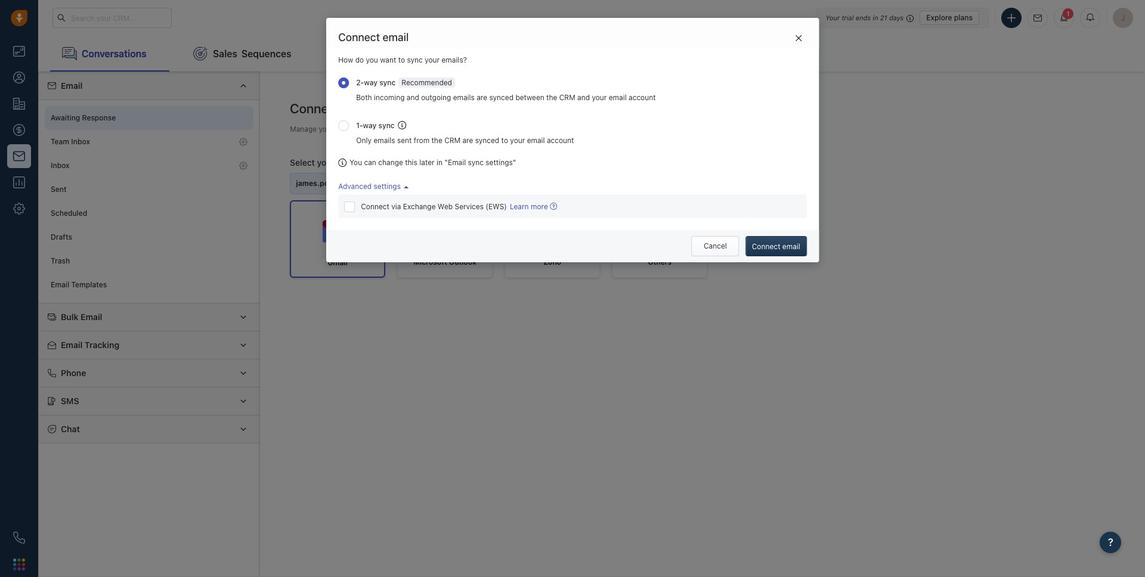 Task type: describe. For each thing, give the bounding box(es) containing it.
templates
[[71, 281, 107, 290]]

your
[[826, 13, 840, 21]]

email templates link
[[45, 273, 254, 297]]

freshworks switcher image
[[13, 559, 25, 571]]

drafts
[[51, 233, 72, 242]]

both incoming and outgoing emails are synced between the crm and your email account
[[356, 93, 656, 102]]

both
[[356, 93, 372, 102]]

0 vertical spatial you
[[578, 124, 591, 133]]

microsoft outlook
[[413, 258, 477, 267]]

scheduled
[[51, 209, 87, 218]]

1 horizontal spatial inbox
[[71, 137, 90, 146]]

connect email button
[[745, 236, 807, 257]]

1 horizontal spatial can
[[593, 124, 605, 133]]

only emails sent from the crm are synced to your email account
[[356, 136, 574, 145]]

james.peterson1902@gmail.com
[[296, 179, 414, 188]]

21
[[880, 13, 887, 21]]

learn
[[510, 202, 529, 211]]

sync up 2-way sync recommended
[[407, 56, 423, 65]]

conversations link
[[50, 36, 169, 72]]

do
[[355, 56, 364, 65]]

select
[[290, 157, 315, 168]]

inbox link
[[45, 154, 254, 178]]

exchange
[[403, 202, 436, 211]]

settings
[[374, 182, 401, 191]]

outgoing
[[421, 93, 451, 102]]

change
[[378, 158, 403, 167]]

1
[[1066, 10, 1070, 17]]

learn more
[[510, 202, 548, 211]]

learn more link
[[510, 202, 557, 212]]

0 vertical spatial to
[[398, 56, 405, 65]]

cancel
[[704, 242, 727, 251]]

microsoft
[[413, 258, 447, 267]]

1-way sync
[[356, 121, 395, 130]]

0 vertical spatial are
[[477, 93, 487, 102]]

settings"
[[486, 158, 516, 167]]

gmail
[[328, 258, 348, 267]]

sales sequences
[[213, 48, 291, 59]]

way for 1-
[[363, 121, 377, 130]]

2 and from the left
[[577, 93, 590, 102]]

(ews)
[[486, 202, 507, 211]]

that
[[433, 124, 446, 133]]

you can change this later in "email sync settings"
[[350, 158, 516, 167]]

1 horizontal spatial emails
[[453, 93, 475, 102]]

in left a
[[374, 124, 380, 133]]

team
[[51, 137, 69, 146]]

connect down the advanced settings link
[[361, 202, 389, 211]]

1 vertical spatial crm
[[444, 136, 461, 145]]

plans
[[954, 13, 973, 22]]

manage
[[290, 124, 317, 133]]

also
[[607, 124, 621, 133]]

2-
[[356, 78, 364, 87]]

way for 2-
[[364, 78, 378, 87]]

1 horizontal spatial crm
[[559, 93, 575, 102]]

2-way sync recommended
[[356, 78, 452, 87]]

work
[[336, 124, 352, 133]]

ends
[[856, 13, 871, 21]]

zoho
[[544, 258, 561, 267]]

1 vertical spatial synced
[[475, 136, 499, 145]]

recommended
[[402, 78, 452, 87]]

others link
[[612, 201, 708, 278]]

trash link
[[45, 249, 254, 273]]

provider:
[[360, 157, 395, 168]]

sent link
[[45, 178, 254, 202]]

between
[[516, 93, 544, 102]]

question image
[[550, 203, 557, 210]]

tab list containing conversations
[[38, 36, 1145, 72]]

outlook
[[449, 258, 477, 267]]

0 vertical spatial synced
[[489, 93, 514, 102]]

in inside connect email dialog
[[437, 158, 443, 167]]

provider.
[[547, 124, 576, 133]]

incoming
[[374, 93, 405, 102]]

email templates
[[51, 281, 107, 290]]

cancel button
[[692, 236, 739, 257]]

freshsales
[[421, 101, 484, 116]]

microsoft outlook link
[[397, 201, 493, 278]]

only
[[356, 136, 372, 145]]

explore plans link
[[920, 10, 979, 25]]

advanced settings
[[338, 182, 401, 191]]

with
[[494, 124, 508, 133]]

can inside connect email dialog
[[364, 158, 376, 167]]

manage your work email in a private inbox that stays in sync with your email provider. you can also add
[[290, 124, 635, 133]]

services
[[455, 202, 484, 211]]

you
[[366, 56, 378, 65]]

sync up incoming
[[380, 78, 396, 87]]

gmail link
[[290, 201, 385, 278]]

email for email
[[61, 81, 83, 91]]

0 vertical spatial inbox
[[372, 101, 403, 116]]

team inbox link
[[45, 130, 254, 154]]

connect email inside button
[[752, 242, 800, 251]]

scheduled link
[[45, 202, 254, 225]]

stays
[[448, 124, 466, 133]]

via
[[391, 202, 401, 211]]

sync left with
[[476, 124, 492, 133]]

sent
[[397, 136, 412, 145]]



Task type: locate. For each thing, give the bounding box(es) containing it.
trash
[[51, 257, 70, 266]]

<span class=" ">to process bounced emails, we check your incoming emails even if you've selected 1-way sync</span> image
[[398, 121, 407, 130]]

0 vertical spatial crm
[[559, 93, 575, 102]]

you right provider.
[[578, 124, 591, 133]]

and down 2-way sync recommended
[[407, 93, 419, 102]]

inbox down team at the left top of the page
[[51, 161, 70, 170]]

to right 'want'
[[398, 56, 405, 65]]

way left a
[[363, 121, 377, 130]]

email inside connect email button
[[783, 242, 800, 251]]

can left "also" at top right
[[593, 124, 605, 133]]

1 horizontal spatial you
[[578, 124, 591, 133]]

0 horizontal spatial can
[[364, 158, 376, 167]]

are
[[477, 93, 487, 102], [463, 136, 473, 145]]

in
[[873, 13, 878, 21], [374, 124, 380, 133], [468, 124, 474, 133], [437, 158, 443, 167]]

days
[[889, 13, 904, 21]]

1 horizontal spatial the
[[546, 93, 557, 102]]

later
[[419, 158, 435, 167]]

emails down a
[[374, 136, 395, 145]]

1 horizontal spatial and
[[577, 93, 590, 102]]

to up '<span class=" ">to process bounced emails, we check your incoming emails even if you've selected 1-way sync</span>' icon
[[406, 101, 418, 116]]

0 vertical spatial the
[[546, 93, 557, 102]]

crm up provider.
[[559, 93, 575, 102]]

synced
[[489, 93, 514, 102], [475, 136, 499, 145]]

how
[[338, 56, 353, 65]]

0 horizontal spatial connect email
[[338, 31, 409, 44]]

the
[[546, 93, 557, 102], [432, 136, 442, 145]]

1 vertical spatial can
[[364, 158, 376, 167]]

way
[[364, 78, 378, 87], [363, 121, 377, 130]]

0 horizontal spatial you
[[350, 158, 362, 167]]

you
[[578, 124, 591, 133], [350, 158, 362, 167]]

Search your CRM... text field
[[52, 8, 172, 28]]

0 vertical spatial can
[[593, 124, 605, 133]]

synced left between
[[489, 93, 514, 102]]

0 horizontal spatial are
[[463, 136, 473, 145]]

emails right outgoing on the top of the page
[[453, 93, 475, 102]]

2 vertical spatial inbox
[[51, 161, 70, 170]]

email down trash
[[51, 281, 69, 290]]

0 vertical spatial connect email
[[338, 31, 409, 44]]

1 vertical spatial to
[[406, 101, 418, 116]]

phone element
[[7, 526, 31, 550]]

2 horizontal spatial to
[[501, 136, 508, 145]]

0 horizontal spatial account
[[547, 136, 574, 145]]

inbox right team at the left top of the page
[[71, 137, 90, 146]]

drafts link
[[45, 225, 254, 249]]

sync right "email in the top left of the page
[[468, 158, 484, 167]]

1 vertical spatial emails
[[374, 136, 395, 145]]

from
[[414, 136, 430, 145]]

1 vertical spatial connect email
[[752, 242, 800, 251]]

web
[[438, 202, 453, 211]]

email down conversations link
[[61, 81, 83, 91]]

inbox
[[413, 124, 431, 133]]

0 vertical spatial email
[[61, 81, 83, 91]]

others
[[648, 258, 672, 267]]

in left 21
[[873, 13, 878, 21]]

1 horizontal spatial to
[[406, 101, 418, 116]]

add
[[623, 124, 635, 133]]

1 vertical spatial the
[[432, 136, 442, 145]]

1 vertical spatial inbox
[[71, 137, 90, 146]]

1 horizontal spatial connect email
[[752, 242, 800, 251]]

the right between
[[546, 93, 557, 102]]

connect
[[338, 31, 380, 44], [290, 101, 340, 116], [361, 202, 389, 211], [752, 242, 781, 251]]

sales sequences link
[[181, 36, 303, 72]]

1 horizontal spatial are
[[477, 93, 487, 102]]

0 vertical spatial account
[[629, 93, 656, 102]]

how do you want to sync your emails?
[[338, 56, 467, 65]]

0 horizontal spatial the
[[432, 136, 442, 145]]

1 vertical spatial email
[[51, 281, 69, 290]]

inbox inside 'link'
[[51, 161, 70, 170]]

0 horizontal spatial emails
[[374, 136, 395, 145]]

0 horizontal spatial crm
[[444, 136, 461, 145]]

sync left '<span class=" ">to process bounced emails, we check your incoming emails even if you've selected 1-way sync</span>' icon
[[379, 121, 395, 130]]

in up only emails sent from the crm are synced to your email account
[[468, 124, 474, 133]]

inbox
[[372, 101, 403, 116], [71, 137, 90, 146], [51, 161, 70, 170]]

are up the manage your work email in a private inbox that stays in sync with your email provider. you can also add
[[477, 93, 487, 102]]

connect right the cancel button
[[752, 242, 781, 251]]

email
[[383, 31, 409, 44], [609, 93, 627, 102], [354, 124, 372, 133], [527, 124, 545, 133], [527, 136, 545, 145], [337, 157, 358, 168], [783, 242, 800, 251]]

1 vertical spatial way
[[363, 121, 377, 130]]

connect via exchange web services (ews)
[[361, 202, 507, 211]]

in right later
[[437, 158, 443, 167]]

2 horizontal spatial inbox
[[372, 101, 403, 116]]

the down that
[[432, 136, 442, 145]]

1 vertical spatial account
[[547, 136, 574, 145]]

you inside connect email dialog
[[350, 158, 362, 167]]

crm
[[559, 93, 575, 102], [444, 136, 461, 145]]

crm down stays in the top of the page
[[444, 136, 461, 145]]

tab list
[[38, 36, 1145, 72]]

want
[[380, 56, 396, 65]]

1 link
[[1054, 8, 1074, 28]]

2 vertical spatial to
[[501, 136, 508, 145]]

connect email
[[338, 31, 409, 44], [752, 242, 800, 251]]

phone image
[[13, 532, 25, 544]]

connect email dialog
[[326, 18, 819, 263]]

zoho link
[[505, 201, 600, 278]]

connect inside button
[[752, 242, 781, 251]]

"email
[[445, 158, 466, 167]]

explore plans
[[926, 13, 973, 22]]

way up both
[[364, 78, 378, 87]]

1 vertical spatial you
[[350, 158, 362, 167]]

email
[[61, 81, 83, 91], [51, 281, 69, 290]]

emails?
[[442, 56, 467, 65]]

connect up do on the top left
[[338, 31, 380, 44]]

are down the manage your work email in a private inbox that stays in sync with your email provider. you can also add
[[463, 136, 473, 145]]

0 horizontal spatial to
[[398, 56, 405, 65]]

connect your inbox to freshsales
[[290, 101, 484, 116]]

1 horizontal spatial account
[[629, 93, 656, 102]]

sales
[[213, 48, 237, 59]]

0 vertical spatial way
[[364, 78, 378, 87]]

email for email templates
[[51, 281, 69, 290]]

sequences
[[241, 48, 291, 59]]

team inbox
[[51, 137, 90, 146]]

you up james.peterson1902@gmail.com
[[350, 158, 362, 167]]

advanced
[[338, 182, 372, 191]]

your
[[425, 56, 440, 65], [592, 93, 607, 102], [343, 101, 369, 116], [319, 124, 334, 133], [510, 124, 525, 133], [510, 136, 525, 145], [317, 157, 335, 168]]

can
[[593, 124, 605, 133], [364, 158, 376, 167]]

a
[[382, 124, 386, 133]]

your trial ends in 21 days
[[826, 13, 904, 21]]

to down with
[[501, 136, 508, 145]]

trial
[[842, 13, 854, 21]]

account up add
[[629, 93, 656, 102]]

account down provider.
[[547, 136, 574, 145]]

connect up manage
[[290, 101, 340, 116]]

conversations
[[82, 48, 146, 59]]

0 horizontal spatial inbox
[[51, 161, 70, 170]]

0 horizontal spatial and
[[407, 93, 419, 102]]

and
[[407, 93, 419, 102], [577, 93, 590, 102]]

1 vertical spatial are
[[463, 136, 473, 145]]

advanced settings link
[[338, 182, 409, 191]]

select your email provider:
[[290, 157, 395, 168]]

1 and from the left
[[407, 93, 419, 102]]

can left 'change'
[[364, 158, 376, 167]]

more
[[531, 202, 548, 211]]

explore
[[926, 13, 952, 22]]

synced down with
[[475, 136, 499, 145]]

this
[[405, 158, 417, 167]]

and right between
[[577, 93, 590, 102]]

sync
[[407, 56, 423, 65], [380, 78, 396, 87], [379, 121, 395, 130], [476, 124, 492, 133], [468, 158, 484, 167]]

inbox up '1-way sync'
[[372, 101, 403, 116]]

1-
[[356, 121, 363, 130]]

0 vertical spatial emails
[[453, 93, 475, 102]]

sent
[[51, 185, 67, 194]]

emails
[[453, 93, 475, 102], [374, 136, 395, 145]]



